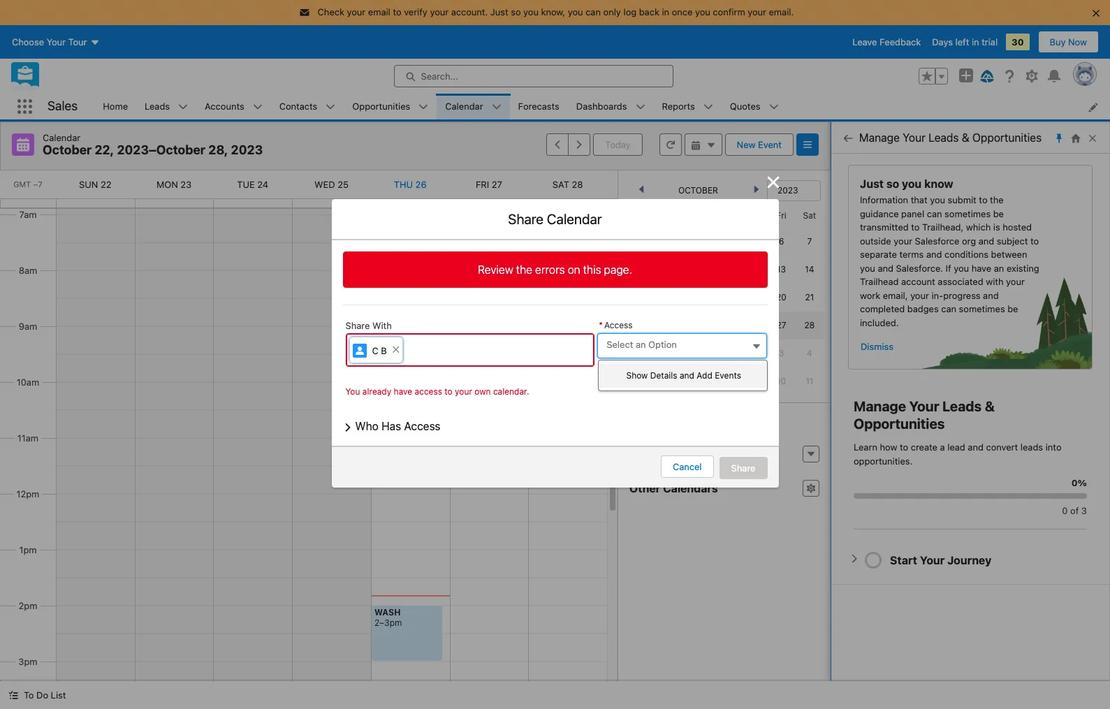 Task type: describe. For each thing, give the bounding box(es) containing it.
calendar.
[[493, 386, 529, 397]]

to down panel
[[911, 221, 920, 233]]

2pm
[[19, 600, 37, 611]]

your down existing
[[1006, 276, 1025, 287]]

dashboards list item
[[568, 94, 654, 119]]

0 vertical spatial 27
[[492, 179, 502, 190]]

calendars
[[663, 482, 718, 495]]

2 vertical spatial access
[[404, 420, 440, 432]]

11am
[[17, 432, 39, 443]]

1 vertical spatial your
[[909, 398, 939, 414]]

convert
[[986, 441, 1018, 453]]

1 vertical spatial 25
[[719, 320, 730, 330]]

an inside button
[[636, 339, 646, 350]]

to
[[24, 689, 34, 701]]

your down account
[[910, 290, 929, 301]]

to inside learn how to create a lead and convert leads into opportunities.
[[900, 441, 908, 453]]

calendar link
[[437, 94, 492, 119]]

1 horizontal spatial 3
[[779, 348, 784, 358]]

and inside list box
[[680, 370, 694, 381]]

badges
[[907, 303, 939, 314]]

10am
[[17, 376, 39, 388]]

org
[[962, 235, 976, 246]]

sat for sat
[[803, 210, 816, 221]]

1 horizontal spatial 6
[[779, 236, 784, 247]]

11
[[806, 376, 813, 386]]

3 cell from the left
[[710, 256, 739, 284]]

today
[[605, 139, 631, 150]]

you up the that
[[902, 177, 922, 190]]

access descriptions
[[597, 365, 683, 376]]

text default image inside to do list "button"
[[8, 690, 18, 700]]

confirm
[[713, 6, 745, 17]]

new event
[[737, 139, 782, 150]]

your up terms
[[894, 235, 912, 246]]

who
[[355, 420, 379, 432]]

inverse image
[[765, 174, 781, 191]]

list containing home
[[94, 94, 1110, 119]]

this
[[583, 264, 601, 276]]

share with
[[345, 320, 392, 331]]

share calendar
[[508, 211, 602, 227]]

0 horizontal spatial 3
[[693, 236, 699, 247]]

gmt −7
[[13, 180, 42, 189]]

who has access
[[355, 420, 440, 432]]

calendar october 22, 2023–october 28, 2023
[[43, 132, 263, 157]]

wash link
[[374, 607, 401, 618]]

new
[[737, 139, 756, 150]]

you left the know,
[[523, 6, 539, 17]]

contacts link
[[271, 94, 326, 119]]

opportunities inside "list item"
[[352, 100, 410, 112]]

reports list item
[[654, 94, 721, 119]]

with
[[372, 320, 392, 331]]

1 vertical spatial 1
[[723, 348, 727, 358]]

your right "verify"
[[430, 6, 449, 17]]

can for know
[[927, 208, 942, 219]]

sat 28
[[552, 179, 583, 190]]

0 horizontal spatial events
[[681, 448, 708, 459]]

the inside alert
[[516, 264, 532, 276]]

0 vertical spatial group
[[919, 67, 948, 84]]

included.
[[860, 317, 899, 328]]

terms
[[899, 249, 924, 260]]

1 horizontal spatial 26
[[748, 320, 758, 330]]

associated
[[938, 276, 983, 287]]

0 vertical spatial 26
[[415, 179, 427, 190]]

your left own
[[455, 386, 472, 397]]

panel
[[901, 208, 924, 219]]

1pm
[[19, 544, 37, 555]]

share inside button
[[731, 462, 756, 473]]

thu
[[394, 179, 413, 190]]

c b
[[372, 345, 387, 356]]

0 vertical spatial so
[[511, 6, 521, 17]]

learn how to create a lead and convert leads into opportunities.
[[854, 441, 1062, 466]]

trailhead,
[[922, 221, 964, 233]]

1 vertical spatial 4
[[807, 348, 812, 358]]

sun 22
[[79, 179, 111, 190]]

1 horizontal spatial 30
[[1012, 36, 1024, 47]]

quotes
[[730, 100, 760, 112]]

12pm
[[16, 488, 39, 499]]

1 vertical spatial 6
[[665, 376, 670, 386]]

separate
[[860, 249, 897, 260]]

thu 26
[[394, 179, 427, 190]]

subject
[[997, 235, 1028, 246]]

1 vertical spatial leads
[[929, 131, 959, 144]]

3pm
[[18, 656, 37, 667]]

0 vertical spatial in
[[662, 6, 669, 17]]

a
[[940, 441, 945, 453]]

own
[[475, 386, 491, 397]]

buy now button
[[1038, 30, 1099, 53]]

to right email
[[393, 6, 401, 17]]

my events
[[667, 448, 708, 459]]

0 horizontal spatial group
[[547, 133, 591, 156]]

search...
[[421, 70, 458, 81]]

opportunities link
[[344, 94, 419, 119]]

your left the 'email.'
[[748, 6, 766, 17]]

fri for fri
[[776, 210, 786, 221]]

29
[[634, 348, 644, 358]]

email.
[[769, 6, 794, 17]]

which
[[966, 221, 991, 233]]

on
[[568, 264, 580, 276]]

today button
[[593, 133, 642, 156]]

event
[[758, 139, 782, 150]]

* access
[[599, 320, 633, 331]]

wash
[[374, 607, 401, 618]]

dashboards link
[[568, 94, 635, 119]]

grid containing fri
[[625, 204, 824, 395]]

1 vertical spatial 5
[[637, 376, 642, 386]]

2 vertical spatial leads
[[942, 398, 982, 414]]

and down which
[[978, 235, 994, 246]]

show details and add events list box
[[598, 360, 768, 391]]

salesforce.
[[896, 262, 943, 273]]

you right if
[[954, 262, 969, 273]]

0 vertical spatial 25
[[338, 179, 349, 190]]

left
[[955, 36, 969, 47]]

calendar list item
[[437, 94, 510, 119]]

tue
[[237, 179, 255, 190]]

outside
[[860, 235, 891, 246]]

thu 26 button
[[394, 179, 427, 190]]

to do list button
[[0, 681, 74, 709]]

7am
[[19, 209, 37, 220]]

1 horizontal spatial 28
[[804, 320, 815, 330]]

page.
[[604, 264, 632, 276]]

0 vertical spatial manage your leads & opportunities
[[859, 131, 1042, 144]]

21
[[805, 292, 814, 302]]

and down with
[[983, 290, 999, 301]]

to down hosted
[[1030, 235, 1039, 246]]

1 vertical spatial manage your leads & opportunities
[[854, 398, 995, 432]]

2–3pm
[[374, 618, 402, 628]]

have inside just so you know information that you submit to the guidance panel can sometimes be transmitted to trailhead, which is hosted outside your salesforce org and subject to separate terms and conditions between you and salesforce. if you have an existing trailhead account associated with your work email, your in-progress and completed badges can sometimes be included.
[[971, 262, 991, 273]]

and up trailhead
[[878, 262, 893, 273]]

0 horizontal spatial 8
[[637, 264, 642, 275]]

mon
[[156, 179, 178, 190]]

1 vertical spatial access
[[597, 365, 628, 376]]

31
[[691, 348, 701, 358]]

know
[[924, 177, 953, 190]]

descriptions
[[630, 365, 683, 376]]

into
[[1046, 441, 1062, 453]]

1 vertical spatial 8
[[722, 376, 727, 386]]

17
[[692, 292, 700, 302]]

c
[[372, 345, 378, 356]]

0 horizontal spatial just
[[490, 6, 508, 17]]

0% status
[[854, 468, 1087, 518]]

leave feedback link
[[852, 36, 921, 47]]

0 vertical spatial access
[[604, 320, 633, 331]]

0 vertical spatial 4
[[722, 236, 727, 247]]

1 horizontal spatial 22
[[634, 320, 644, 330]]

your left email
[[347, 6, 366, 17]]

search... button
[[394, 65, 673, 87]]

reports
[[662, 100, 695, 112]]

1 vertical spatial &
[[985, 398, 995, 414]]

22,
[[95, 143, 114, 157]]

0%
[[1071, 477, 1087, 488]]

1 horizontal spatial be
[[1008, 303, 1018, 314]]

dismiss
[[861, 341, 893, 352]]

0 horizontal spatial 28
[[572, 179, 583, 190]]

1 horizontal spatial in
[[972, 36, 979, 47]]

9
[[751, 376, 756, 386]]

0 vertical spatial your
[[903, 131, 926, 144]]

information
[[860, 194, 908, 205]]

1 cell from the left
[[653, 256, 682, 284]]



Task type: vqa. For each thing, say whether or not it's contained in the screenshot.


Task type: locate. For each thing, give the bounding box(es) containing it.
0 horizontal spatial 22
[[101, 179, 111, 190]]

sometimes down progress
[[959, 303, 1005, 314]]

16
[[663, 292, 672, 302]]

0 horizontal spatial 6
[[665, 376, 670, 386]]

fri for fri 27
[[476, 179, 489, 190]]

know,
[[541, 6, 565, 17]]

log
[[623, 6, 636, 17]]

12
[[749, 264, 758, 275]]

2 vertical spatial calendar
[[547, 211, 602, 227]]

manage your leads & opportunities up create
[[854, 398, 995, 432]]

leads up know
[[929, 131, 959, 144]]

cell up 18
[[710, 256, 739, 284]]

in right left
[[972, 36, 979, 47]]

gmt
[[13, 180, 31, 189]]

between
[[991, 249, 1027, 260]]

2 horizontal spatial calendar
[[547, 211, 602, 227]]

24
[[257, 179, 268, 190], [691, 320, 701, 330]]

to
[[393, 6, 401, 17], [979, 194, 987, 205], [911, 221, 920, 233], [1030, 235, 1039, 246], [445, 386, 452, 397], [900, 441, 908, 453]]

just
[[490, 6, 508, 17], [860, 177, 884, 190]]

submit
[[948, 194, 976, 205]]

learn
[[854, 441, 877, 453]]

you already have access to your own calendar.
[[345, 386, 529, 397]]

1 up 15 on the top right
[[637, 236, 641, 247]]

manage up information
[[859, 131, 900, 144]]

option
[[648, 339, 677, 350]]

sat for sat 28
[[552, 179, 569, 190]]

30
[[1012, 36, 1024, 47], [662, 348, 673, 358]]

24 up the 'access, select an option' button
[[691, 320, 701, 330]]

and right the lead
[[968, 441, 984, 453]]

share for share calendar
[[508, 211, 544, 227]]

1 vertical spatial 3
[[779, 348, 784, 358]]

0 horizontal spatial 7
[[694, 376, 698, 386]]

6
[[779, 236, 784, 247], [665, 376, 670, 386]]

0 vertical spatial sat
[[552, 179, 569, 190]]

30 inside grid
[[662, 348, 673, 358]]

forecasts
[[518, 100, 559, 112]]

already
[[362, 386, 391, 397]]

1 vertical spatial manage
[[854, 398, 906, 414]]

0 vertical spatial 1
[[637, 236, 641, 247]]

you down separate
[[860, 262, 875, 273]]

leads up the lead
[[942, 398, 982, 414]]

can for to
[[586, 6, 601, 17]]

19
[[749, 292, 758, 302]]

access right has
[[404, 420, 440, 432]]

sat up share calendar at top
[[552, 179, 569, 190]]

22 right 'sun'
[[101, 179, 111, 190]]

list
[[51, 689, 66, 701]]

so inside just so you know information that you submit to the guidance panel can sometimes be transmitted to trailhead, which is hosted outside your salesforce org and subject to separate terms and conditions between you and salesforce. if you have an existing trailhead account associated with your work email, your in-progress and completed badges can sometimes be included.
[[886, 177, 899, 190]]

have up with
[[971, 262, 991, 273]]

manage up how
[[854, 398, 906, 414]]

26 down 19
[[748, 320, 758, 330]]

1 horizontal spatial group
[[919, 67, 948, 84]]

0 vertical spatial fri
[[476, 179, 489, 190]]

1 horizontal spatial october
[[678, 185, 718, 196]]

october inside calendar october 22, 2023–october 28, 2023
[[43, 143, 92, 157]]

you
[[345, 386, 360, 397]]

be up is
[[993, 208, 1004, 219]]

25 down 18
[[719, 320, 730, 330]]

27
[[492, 179, 502, 190], [776, 320, 786, 330]]

*
[[599, 320, 603, 331]]

leads up calendar october 22, 2023–october 28, 2023
[[145, 100, 170, 112]]

events inside list box
[[715, 370, 741, 381]]

sun
[[79, 179, 98, 190]]

leads
[[1020, 441, 1043, 453]]

details
[[650, 370, 677, 381]]

1 horizontal spatial opportunities
[[854, 416, 945, 432]]

4
[[722, 236, 727, 247], [807, 348, 812, 358]]

events
[[715, 370, 741, 381], [681, 448, 708, 459]]

1 vertical spatial october
[[678, 185, 718, 196]]

in right back
[[662, 6, 669, 17]]

have left access
[[394, 386, 412, 397]]

b
[[381, 345, 387, 356]]

1 horizontal spatial calendar
[[445, 100, 483, 112]]

calendar for calendar october 22, 2023–october 28, 2023
[[43, 132, 81, 143]]

share for share with
[[345, 320, 370, 331]]

calendar down sat 28 'button'
[[547, 211, 602, 227]]

contacts list item
[[271, 94, 344, 119]]

leads inside list item
[[145, 100, 170, 112]]

accounts list item
[[196, 94, 271, 119]]

3 up 17
[[693, 236, 699, 247]]

0 vertical spatial the
[[990, 194, 1004, 205]]

1 vertical spatial so
[[886, 177, 899, 190]]

group up sat 28 'button'
[[547, 133, 591, 156]]

0 horizontal spatial have
[[394, 386, 412, 397]]

in
[[662, 6, 669, 17], [972, 36, 979, 47]]

cell up 16
[[653, 256, 682, 284]]

c b link
[[349, 337, 403, 363]]

progress bar
[[865, 552, 882, 569]]

list
[[94, 94, 1110, 119]]

1 vertical spatial 23
[[662, 320, 673, 330]]

1 vertical spatial the
[[516, 264, 532, 276]]

the left errors
[[516, 264, 532, 276]]

reports link
[[654, 94, 703, 119]]

0 horizontal spatial 5
[[637, 376, 642, 386]]

sometimes down submit
[[945, 208, 991, 219]]

and left add in the bottom right of the page
[[680, 370, 694, 381]]

trial
[[982, 36, 998, 47]]

can down in-
[[941, 303, 956, 314]]

october down text default image
[[678, 185, 718, 196]]

0 horizontal spatial 26
[[415, 179, 427, 190]]

sat up 14 in the top right of the page
[[803, 210, 816, 221]]

& up submit
[[962, 131, 969, 144]]

manage your leads & opportunities up know
[[859, 131, 1042, 144]]

2 up 16
[[665, 236, 670, 247]]

text default image
[[691, 140, 700, 150], [806, 449, 816, 459], [806, 483, 816, 493], [8, 690, 18, 700]]

0 horizontal spatial an
[[636, 339, 646, 350]]

8 right page.
[[637, 264, 642, 275]]

0 horizontal spatial 30
[[662, 348, 673, 358]]

1 vertical spatial calendar
[[43, 132, 81, 143]]

1 horizontal spatial events
[[715, 370, 741, 381]]

calendar inside calendar october 22, 2023–october 28, 2023
[[43, 132, 81, 143]]

1 horizontal spatial 7
[[807, 236, 812, 247]]

calendar inside list item
[[445, 100, 483, 112]]

review the errors on this page.
[[478, 264, 632, 276]]

0 vertical spatial 23
[[180, 179, 192, 190]]

1 horizontal spatial sat
[[803, 210, 816, 221]]

4 up 11
[[807, 348, 812, 358]]

23
[[180, 179, 192, 190], [662, 320, 673, 330]]

an up with
[[994, 262, 1004, 273]]

you right the once
[[695, 6, 710, 17]]

account.
[[451, 6, 488, 17]]

forecasts link
[[510, 94, 568, 119]]

0 horizontal spatial 4
[[722, 236, 727, 247]]

23 up 'option'
[[662, 320, 673, 330]]

to right access
[[445, 386, 452, 397]]

& up the "convert"
[[985, 398, 995, 414]]

just up information
[[860, 177, 884, 190]]

1 vertical spatial have
[[394, 386, 412, 397]]

leave feedback
[[852, 36, 921, 47]]

1 right 31
[[723, 348, 727, 358]]

can up trailhead,
[[927, 208, 942, 219]]

7 down 31
[[694, 376, 698, 386]]

26 right thu
[[415, 179, 427, 190]]

2 vertical spatial opportunities
[[854, 416, 945, 432]]

just right account. at left
[[490, 6, 508, 17]]

23 right mon
[[180, 179, 192, 190]]

in-
[[932, 290, 943, 301]]

days left in trial
[[932, 36, 998, 47]]

october
[[43, 143, 92, 157], [678, 185, 718, 196]]

progress bar progress bar
[[854, 493, 1087, 498]]

1 horizontal spatial 1
[[723, 348, 727, 358]]

and down salesforce
[[926, 249, 942, 260]]

accounts link
[[196, 94, 253, 119]]

28 up share calendar at top
[[572, 179, 583, 190]]

account
[[901, 276, 935, 287]]

1 horizontal spatial have
[[971, 262, 991, 273]]

1 horizontal spatial the
[[990, 194, 1004, 205]]

quotes list item
[[721, 94, 787, 119]]

days
[[932, 36, 953, 47]]

28,
[[208, 143, 228, 157]]

2 up the '9'
[[751, 348, 756, 358]]

10
[[777, 376, 786, 386]]

cell
[[653, 256, 682, 284], [682, 256, 710, 284], [710, 256, 739, 284]]

0 vertical spatial 22
[[101, 179, 111, 190]]

8am
[[19, 265, 37, 276]]

sales
[[48, 99, 78, 113]]

calendar for calendar
[[445, 100, 483, 112]]

leads list item
[[136, 94, 196, 119]]

0 horizontal spatial fri
[[476, 179, 489, 190]]

events right add in the bottom right of the page
[[715, 370, 741, 381]]

review the errors on this page. alert
[[343, 252, 767, 306]]

4 up 18
[[722, 236, 727, 247]]

0 horizontal spatial so
[[511, 6, 521, 17]]

0 vertical spatial 24
[[257, 179, 268, 190]]

accounts
[[205, 100, 244, 112]]

back
[[639, 6, 659, 17]]

your up create
[[909, 398, 939, 414]]

0 vertical spatial 2
[[665, 236, 670, 247]]

0 horizontal spatial 1
[[637, 236, 641, 247]]

0 vertical spatial can
[[586, 6, 601, 17]]

that
[[911, 194, 927, 205]]

share button
[[719, 457, 767, 479]]

0 vertical spatial manage
[[859, 131, 900, 144]]

0 horizontal spatial 25
[[338, 179, 349, 190]]

0 horizontal spatial the
[[516, 264, 532, 276]]

leads
[[145, 100, 170, 112], [929, 131, 959, 144], [942, 398, 982, 414]]

15
[[635, 292, 644, 302]]

salesforce
[[915, 235, 959, 246]]

so left the know,
[[511, 6, 521, 17]]

to right submit
[[979, 194, 987, 205]]

0 vertical spatial 6
[[779, 236, 784, 247]]

select an option
[[607, 339, 677, 350]]

7 up 14 in the top right of the page
[[807, 236, 812, 247]]

other
[[629, 482, 660, 495]]

1 vertical spatial 26
[[748, 320, 758, 330]]

you right the know,
[[568, 6, 583, 17]]

&
[[962, 131, 969, 144], [985, 398, 995, 414]]

3 up the 10
[[779, 348, 784, 358]]

2 horizontal spatial opportunities
[[972, 131, 1042, 144]]

0 vertical spatial calendar
[[445, 100, 483, 112]]

2 horizontal spatial share
[[731, 462, 756, 473]]

access down select
[[597, 365, 628, 376]]

sat inside grid
[[803, 210, 816, 221]]

5 up 12
[[751, 236, 756, 247]]

0 vertical spatial sometimes
[[945, 208, 991, 219]]

0 horizontal spatial be
[[993, 208, 1004, 219]]

1 vertical spatial 7
[[694, 376, 698, 386]]

an inside just so you know information that you submit to the guidance panel can sometimes be transmitted to trailhead, which is hosted outside your salesforce org and subject to separate terms and conditions between you and salesforce. if you have an existing trailhead account associated with your work email, your in-progress and completed badges can sometimes be included.
[[994, 262, 1004, 273]]

opportunities list item
[[344, 94, 437, 119]]

grid
[[625, 204, 824, 395]]

conditions
[[944, 249, 988, 260]]

1 vertical spatial opportunities
[[972, 131, 1042, 144]]

calendar down sales
[[43, 132, 81, 143]]

show details and add events
[[626, 370, 741, 381]]

the up is
[[990, 194, 1004, 205]]

1 horizontal spatial 5
[[751, 236, 756, 247]]

calendar down search...
[[445, 100, 483, 112]]

do
[[36, 689, 48, 701]]

2 vertical spatial can
[[941, 303, 956, 314]]

access right *
[[604, 320, 633, 331]]

0 vertical spatial 8
[[637, 264, 642, 275]]

Access, Select an Option button
[[597, 334, 767, 359]]

events up cancel
[[681, 448, 708, 459]]

can left only
[[586, 6, 601, 17]]

1 horizontal spatial just
[[860, 177, 884, 190]]

1 vertical spatial an
[[636, 339, 646, 350]]

0 horizontal spatial &
[[962, 131, 969, 144]]

0 horizontal spatial october
[[43, 143, 92, 157]]

1 vertical spatial events
[[681, 448, 708, 459]]

leads link
[[136, 94, 178, 119]]

the inside just so you know information that you submit to the guidance panel can sometimes be transmitted to trailhead, which is hosted outside your salesforce org and subject to separate terms and conditions between you and salesforce. if you have an existing trailhead account associated with your work email, your in-progress and completed badges can sometimes be included.
[[990, 194, 1004, 205]]

your
[[347, 6, 366, 17], [430, 6, 449, 17], [748, 6, 766, 17], [894, 235, 912, 246], [1006, 276, 1025, 287], [910, 290, 929, 301], [455, 386, 472, 397]]

0 vertical spatial just
[[490, 6, 508, 17]]

1 vertical spatial 24
[[691, 320, 701, 330]]

an right select
[[636, 339, 646, 350]]

30 right trial
[[1012, 36, 1024, 47]]

1 vertical spatial share
[[345, 320, 370, 331]]

only
[[603, 6, 621, 17]]

to do list
[[24, 689, 66, 701]]

group down "days"
[[919, 67, 948, 84]]

8 right add in the bottom right of the page
[[722, 376, 727, 386]]

transmitted
[[860, 221, 909, 233]]

you down know
[[930, 194, 945, 205]]

0 horizontal spatial share
[[345, 320, 370, 331]]

1 vertical spatial in
[[972, 36, 979, 47]]

can
[[586, 6, 601, 17], [927, 208, 942, 219], [941, 303, 956, 314]]

wash 2–3pm
[[374, 607, 402, 628]]

group
[[919, 67, 948, 84], [547, 133, 591, 156]]

28 down the 21
[[804, 320, 815, 330]]

just inside just so you know information that you submit to the guidance panel can sometimes be transmitted to trailhead, which is hosted outside your salesforce org and subject to separate terms and conditions between you and salesforce. if you have an existing trailhead account associated with your work email, your in-progress and completed badges can sometimes be included.
[[860, 177, 884, 190]]

1 vertical spatial 2
[[751, 348, 756, 358]]

22 up select an option
[[634, 320, 644, 330]]

text default image
[[706, 140, 716, 150]]

your up know
[[903, 131, 926, 144]]

0 horizontal spatial opportunities
[[352, 100, 410, 112]]

0 vertical spatial events
[[715, 370, 741, 381]]

30 up the descriptions
[[662, 348, 673, 358]]

sat 28 button
[[552, 179, 583, 190]]

home link
[[94, 94, 136, 119]]

verify
[[404, 6, 427, 17]]

18
[[720, 292, 729, 302]]

october left 22,
[[43, 143, 92, 157]]

5 left details
[[637, 376, 642, 386]]

mon 23 button
[[156, 179, 192, 190]]

1 vertical spatial sometimes
[[959, 303, 1005, 314]]

and inside learn how to create a lead and convert leads into opportunities.
[[968, 441, 984, 453]]

2 vertical spatial share
[[731, 462, 756, 473]]

0 vertical spatial an
[[994, 262, 1004, 273]]

0 vertical spatial 5
[[751, 236, 756, 247]]

25 right wed
[[338, 179, 349, 190]]

24 right tue
[[257, 179, 268, 190]]

so up information
[[886, 177, 899, 190]]

0 vertical spatial &
[[962, 131, 969, 144]]

2 cell from the left
[[682, 256, 710, 284]]

0 vertical spatial 30
[[1012, 36, 1024, 47]]

cell up 17
[[682, 256, 710, 284]]

1 vertical spatial 27
[[776, 320, 786, 330]]

be down existing
[[1008, 303, 1018, 314]]

how
[[880, 441, 897, 453]]

26
[[415, 179, 427, 190], [748, 320, 758, 330]]

review
[[478, 264, 513, 276]]



